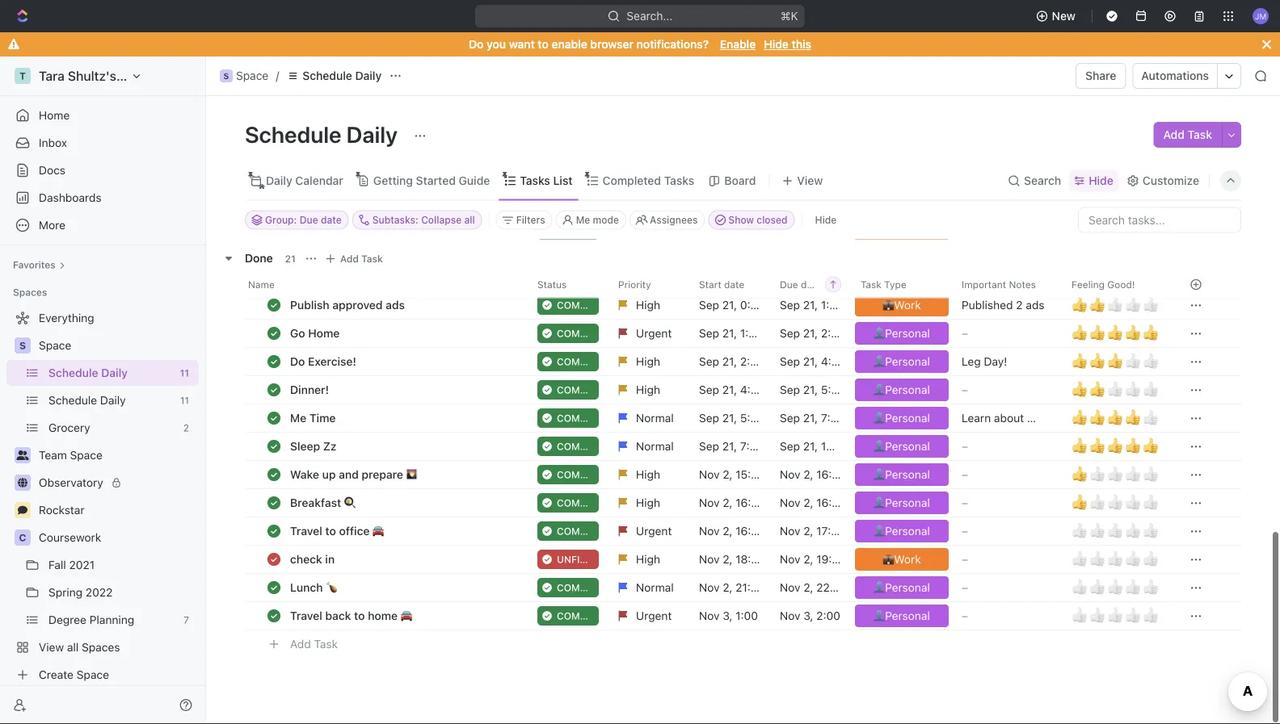Task type: describe. For each thing, give the bounding box(es) containing it.
share
[[1085, 69, 1116, 82]]

notifications?
[[637, 38, 709, 51]]

subtasks:
[[372, 215, 419, 226]]

high button for approved
[[609, 291, 689, 320]]

docs link
[[6, 158, 199, 183]]

high for approved
[[636, 299, 660, 312]]

s space /
[[223, 69, 279, 82]]

1 horizontal spatial 🚘
[[401, 610, 412, 623]]

from
[[538, 242, 563, 255]]

2 feeling good! custom field. :3 .of. 5 element from the left
[[1089, 352, 1107, 371]]

complete for wake up and prepare 🌄
[[557, 470, 610, 481]]

1 urgent button from the top
[[609, 319, 689, 348]]

complete for go home
[[557, 328, 610, 339]]

done
[[245, 252, 273, 265]]

collapse
[[421, 215, 462, 226]]

21
[[285, 253, 296, 265]]

about
[[994, 412, 1024, 425]]

spring 2022
[[48, 586, 113, 600]]

published 2 ads button
[[952, 291, 1062, 320]]

– button for to
[[952, 517, 1062, 546]]

1 horizontal spatial spaces
[[82, 641, 120, 655]]

feeling good!
[[1072, 279, 1135, 291]]

this
[[792, 38, 811, 51]]

9 👤personal from the top
[[874, 581, 930, 595]]

normal button for time
[[609, 404, 689, 433]]

office
[[339, 525, 370, 538]]

1 tasks from the left
[[520, 174, 550, 187]]

apply revisions to designs based on feedback from supervisor link
[[286, 237, 622, 261]]

/
[[276, 69, 279, 82]]

me mode button
[[556, 211, 626, 230]]

me mode
[[576, 215, 619, 226]]

– for for
[[962, 270, 968, 284]]

wake up and prepare 🌄
[[290, 468, 417, 482]]

view button
[[776, 162, 829, 200]]

3 – from the top
[[962, 383, 968, 397]]

schedule up daily calendar link
[[245, 121, 341, 147]]

👍 👍 👍 👍 👍 for back
[[1072, 606, 1159, 625]]

and
[[339, 468, 359, 482]]

👍 👍 👍 👍 👍 for in
[[1072, 550, 1159, 569]]

– button for for
[[952, 263, 1062, 292]]

👍 👍 👍 👍
[[1072, 267, 1141, 286]]

daily calendar
[[266, 174, 343, 187]]

rockstar link
[[39, 498, 196, 524]]

complete button for breakfast 🍳
[[528, 489, 610, 518]]

🍳
[[344, 497, 355, 510]]

💼work for –
[[883, 553, 921, 566]]

leg
[[962, 355, 981, 368]]

view button
[[776, 170, 829, 192]]

1 vertical spatial schedule daily link
[[48, 360, 173, 386]]

for
[[327, 270, 342, 284]]

👤personal for zz
[[874, 440, 930, 453]]

grocery link
[[48, 415, 177, 441]]

complete for publish approved ads
[[557, 300, 610, 311]]

team
[[373, 270, 400, 284]]

assignees button
[[630, 211, 705, 230]]

– button for home
[[952, 319, 1062, 348]]

spring
[[48, 586, 82, 600]]

– for up
[[962, 468, 968, 482]]

guide
[[459, 174, 490, 187]]

3 high button from the top
[[609, 376, 689, 405]]

complete button for dinner!
[[528, 376, 610, 405]]

comment image
[[18, 506, 27, 516]]

👤personal for back
[[874, 610, 930, 623]]

learn
[[962, 412, 991, 425]]

high for exercise!
[[636, 355, 660, 369]]

spring 2022 link
[[48, 580, 196, 606]]

search button
[[1003, 170, 1066, 192]]

0 horizontal spatial space, , element
[[15, 338, 31, 354]]

high for up
[[636, 468, 660, 482]]

lunch 🍗 link
[[286, 577, 524, 600]]

3 👤personal button from the top
[[852, 376, 952, 405]]

automations button
[[1133, 64, 1217, 88]]

view for view
[[797, 174, 823, 187]]

more button
[[6, 213, 199, 238]]

💼work button for –
[[852, 545, 952, 575]]

– for to
[[962, 525, 968, 538]]

– button for zz
[[952, 432, 1062, 461]]

grocery
[[48, 421, 90, 435]]

create
[[39, 669, 74, 682]]

show closed button
[[708, 211, 795, 230]]

👍 👍 👍 👍 👍 for time
[[1072, 408, 1159, 427]]

complete button for wake up and prepare 🌄
[[528, 461, 610, 490]]

1 horizontal spatial home
[[308, 327, 340, 340]]

tara
[[39, 68, 65, 84]]

complete button for travel to office 🚘
[[528, 517, 610, 546]]

complete for do exercise!
[[557, 356, 610, 368]]

leg day! button
[[952, 347, 1062, 377]]

feedback
[[485, 242, 535, 255]]

– button for in
[[952, 545, 1062, 575]]

create space
[[39, 669, 109, 682]]

1 urgent from the top
[[636, 327, 672, 340]]

– button for back
[[952, 602, 1062, 631]]

everything link
[[6, 305, 196, 331]]

2 inside "button"
[[1016, 299, 1023, 312]]

high button for 🍳
[[609, 489, 689, 518]]

👤personal for time
[[874, 412, 930, 425]]

normal for zz
[[636, 440, 674, 453]]

date for start date
[[724, 279, 744, 291]]

complete button for sleep zz
[[528, 432, 610, 461]]

completed tasks link
[[599, 170, 694, 192]]

complete button for travel back to home 🚘
[[528, 602, 610, 631]]

to inside apply revisions to designs based on feedback from supervisor link
[[375, 242, 385, 255]]

task up customize
[[1188, 128, 1212, 141]]

task inside task type dropdown button
[[861, 279, 881, 291]]

space link
[[39, 333, 196, 359]]

filters
[[516, 215, 545, 226]]

type
[[884, 279, 906, 291]]

1 vertical spatial add
[[340, 253, 359, 265]]

s for s
[[19, 340, 26, 352]]

task type button
[[851, 272, 952, 298]]

⌘k
[[781, 9, 798, 23]]

11 👍 👍 👍 👍 👍 from the top
[[1072, 578, 1159, 597]]

view for view all spaces
[[39, 641, 64, 655]]

1 vertical spatial add task button
[[321, 249, 389, 269]]

complete button for publish approved ads
[[528, 291, 610, 320]]

enable
[[720, 38, 756, 51]]

leg day!
[[962, 355, 1007, 368]]

create space link
[[6, 663, 196, 689]]

prepare
[[362, 468, 403, 482]]

status
[[537, 279, 567, 291]]

output
[[403, 270, 438, 284]]

schedule daily up grocery at bottom left
[[48, 394, 126, 407]]

3 feeling good! custom field. :3 .of. 5 element from the left
[[1107, 352, 1125, 371]]

everything
[[39, 312, 94, 325]]

– for back
[[962, 610, 968, 623]]

2022
[[86, 586, 113, 600]]

all inside sidebar navigation
[[67, 641, 79, 655]]

dinner! link
[[286, 379, 524, 402]]

hide inside dropdown button
[[1089, 174, 1113, 187]]

approved
[[332, 299, 383, 312]]

👤personal for up
[[874, 468, 930, 482]]

2 inside sidebar navigation
[[183, 423, 189, 434]]

👤personal button for 🍳
[[852, 489, 952, 518]]

👤personal button for home
[[852, 319, 952, 348]]

4 👍 👍 👍 👍 👍 from the top
[[1072, 380, 1159, 399]]

👤personal button for zz
[[852, 432, 952, 461]]

dashboards link
[[6, 185, 199, 211]]

11 for schedule daily link to the middle
[[180, 368, 189, 379]]

getting
[[373, 174, 413, 187]]

fall 2021
[[48, 559, 95, 572]]

view all spaces
[[39, 641, 120, 655]]

add task for the bottom add task button
[[290, 638, 338, 651]]

due date button
[[770, 272, 851, 298]]

complete for sleep zz
[[557, 441, 610, 453]]

👍 👍 👍 👍 👍 for up
[[1072, 465, 1159, 484]]

check
[[290, 553, 322, 566]]

you
[[487, 38, 506, 51]]

important
[[962, 279, 1006, 291]]

do exercise! link
[[286, 350, 524, 374]]

designs
[[388, 242, 430, 255]]

getting started guide
[[373, 174, 490, 187]]

task down back
[[314, 638, 338, 651]]

inbox link
[[6, 130, 199, 156]]

1 feeling good! custom field. :3 .of. 5 element from the left
[[1072, 352, 1089, 371]]

💼work button for published 2 ads
[[852, 291, 952, 320]]

more
[[39, 219, 65, 232]]

inbox
[[39, 136, 67, 150]]

team
[[39, 449, 67, 462]]

– for zz
[[962, 440, 968, 453]]

tara shultz's workspace, , element
[[15, 68, 31, 84]]

team space link
[[39, 443, 196, 469]]

do exercise!
[[290, 355, 356, 369]]

3 normal from the top
[[636, 581, 674, 595]]



Task type: locate. For each thing, give the bounding box(es) containing it.
1 vertical spatial urgent button
[[609, 517, 689, 546]]

important notes button
[[952, 272, 1062, 298]]

add down lunch
[[290, 638, 311, 651]]

add up daily
[[340, 253, 359, 265]]

2 – from the top
[[962, 327, 968, 340]]

2 vertical spatial add task
[[290, 638, 338, 651]]

0 vertical spatial urgent
[[636, 327, 672, 340]]

4 👤personal from the top
[[874, 412, 930, 425]]

add up customize
[[1163, 128, 1185, 141]]

9 👍 👍 👍 👍 👍 from the top
[[1072, 521, 1159, 540]]

2 – button from the top
[[952, 319, 1062, 348]]

group:
[[265, 215, 297, 226]]

2 💼work button from the top
[[852, 545, 952, 575]]

wake up and prepare 🌄 link
[[286, 463, 524, 487]]

11 complete from the top
[[557, 611, 610, 622]]

8 – button from the top
[[952, 545, 1062, 575]]

due right start date dropdown button in the right of the page
[[780, 279, 798, 291]]

1 normal from the top
[[636, 412, 674, 425]]

10 complete from the top
[[557, 583, 610, 594]]

view inside sidebar navigation
[[39, 641, 64, 655]]

3 – button from the top
[[952, 376, 1062, 405]]

1 vertical spatial me
[[290, 412, 306, 425]]

show
[[728, 215, 754, 226]]

5 👤personal button from the top
[[852, 432, 952, 461]]

in
[[325, 553, 335, 566]]

customize
[[1143, 174, 1199, 187]]

hide button
[[1069, 170, 1118, 192]]

0 vertical spatial view
[[797, 174, 823, 187]]

tasks up assignees
[[664, 174, 694, 187]]

1 vertical spatial due
[[780, 279, 798, 291]]

3 complete button from the top
[[528, 347, 610, 377]]

10 complete button from the top
[[528, 574, 610, 603]]

1 👤personal from the top
[[874, 327, 930, 340]]

7 – from the top
[[962, 525, 968, 538]]

add task up check for daily team output
[[340, 253, 383, 265]]

add task button up daily
[[321, 249, 389, 269]]

2 vertical spatial add
[[290, 638, 311, 651]]

0 vertical spatial add task button
[[1154, 122, 1222, 148]]

1 – from the top
[[962, 270, 968, 284]]

1 vertical spatial space, , element
[[15, 338, 31, 354]]

coding
[[962, 426, 997, 440]]

task left type
[[861, 279, 881, 291]]

👍 👍 👍 👍 👍 for approved
[[1072, 295, 1159, 314]]

space for create
[[77, 669, 109, 682]]

me inside me time link
[[290, 412, 306, 425]]

1 horizontal spatial hide
[[815, 215, 837, 226]]

0 horizontal spatial all
[[67, 641, 79, 655]]

2 vertical spatial hide
[[815, 215, 837, 226]]

urgent button for 🚘
[[609, 517, 689, 546]]

subtasks: collapse all
[[372, 215, 475, 226]]

to up team
[[375, 242, 385, 255]]

hide button
[[809, 211, 843, 230]]

2 high from the top
[[636, 355, 660, 369]]

favorites button
[[6, 255, 72, 275]]

6 high from the top
[[636, 553, 660, 566]]

closed
[[757, 215, 788, 226]]

published
[[962, 299, 1013, 312]]

5 feeling good! custom field. :3 .of. 5 element from the left
[[1143, 352, 1160, 371]]

home link
[[6, 103, 199, 128]]

2 complete from the top
[[557, 328, 610, 339]]

2 horizontal spatial add
[[1163, 128, 1185, 141]]

1 vertical spatial urgent
[[636, 525, 672, 538]]

0 horizontal spatial s
[[19, 340, 26, 352]]

complete for travel to office 🚘
[[557, 526, 610, 537]]

1 horizontal spatial add task
[[340, 253, 383, 265]]

do for do you want to enable browser notifications? enable hide this
[[469, 38, 484, 51]]

complete button for me time
[[528, 404, 610, 433]]

hide down view dropdown button
[[815, 215, 837, 226]]

8 complete from the top
[[557, 498, 610, 509]]

exercise!
[[308, 355, 356, 369]]

feeling good! custom field. :4 .of. 5 element
[[1072, 267, 1089, 286], [1089, 267, 1107, 286], [1107, 267, 1125, 286], [1125, 267, 1143, 286], [1072, 408, 1089, 427], [1089, 408, 1107, 427], [1107, 408, 1125, 427], [1125, 408, 1143, 427], [1143, 408, 1160, 427]]

0 vertical spatial travel
[[290, 525, 322, 538]]

1 vertical spatial home
[[308, 327, 340, 340]]

👤personal button for time
[[852, 404, 952, 433]]

1 horizontal spatial all
[[464, 215, 475, 226]]

board link
[[721, 170, 756, 192]]

0 horizontal spatial date
[[321, 215, 342, 226]]

spaces down favorites
[[13, 287, 47, 298]]

0 horizontal spatial tasks
[[520, 174, 550, 187]]

4 complete from the top
[[557, 385, 610, 396]]

1 horizontal spatial add
[[340, 253, 359, 265]]

high button for exercise!
[[609, 347, 689, 377]]

start date button
[[689, 272, 770, 298]]

6 – button from the top
[[952, 489, 1062, 518]]

10 👍 👍 👍 👍 👍 from the top
[[1072, 550, 1159, 569]]

5 complete button from the top
[[528, 404, 610, 433]]

8 👍 👍 👍 👍 👍 from the top
[[1072, 493, 1159, 512]]

– button for 🍳
[[952, 489, 1062, 518]]

space for s
[[236, 69, 269, 82]]

space inside team space link
[[70, 449, 103, 462]]

4 – from the top
[[962, 440, 968, 453]]

hide inside button
[[815, 215, 837, 226]]

rockstar
[[39, 504, 85, 517]]

1 horizontal spatial s
[[223, 71, 229, 80]]

👍 👍 👍 👍 👍 for zz
[[1072, 436, 1159, 455]]

👤personal for exercise!
[[874, 355, 930, 369]]

feeling good! custom field. :5 .of. 5 element
[[1072, 323, 1089, 343], [1089, 323, 1107, 343], [1107, 323, 1125, 343], [1125, 323, 1143, 343], [1143, 323, 1160, 343], [1072, 436, 1089, 456], [1089, 436, 1107, 456], [1107, 436, 1125, 456], [1125, 436, 1143, 456], [1143, 436, 1160, 456]]

to right back
[[354, 610, 365, 623]]

view up hide button
[[797, 174, 823, 187]]

sidebar navigation
[[0, 57, 209, 725]]

task
[[1188, 128, 1212, 141], [361, 253, 383, 265], [861, 279, 881, 291], [314, 638, 338, 651]]

2 👤personal button from the top
[[852, 347, 952, 377]]

tree
[[6, 305, 199, 689]]

schedule daily right /
[[302, 69, 382, 82]]

5 – button from the top
[[952, 461, 1062, 490]]

1 vertical spatial 💼work
[[883, 553, 921, 566]]

due
[[300, 215, 318, 226], [780, 279, 798, 291]]

2 urgent from the top
[[636, 525, 672, 538]]

mode
[[593, 215, 619, 226]]

normal for time
[[636, 412, 674, 425]]

0 horizontal spatial 2
[[183, 423, 189, 434]]

priority
[[618, 279, 651, 291]]

all right collapse
[[464, 215, 475, 226]]

view up create at the bottom
[[39, 641, 64, 655]]

wake
[[290, 468, 319, 482]]

feeling good! custom field. :2 .of. 5 element
[[1072, 295, 1089, 314], [1089, 295, 1107, 314], [1107, 295, 1125, 314], [1125, 295, 1143, 314], [1143, 295, 1160, 314], [1072, 380, 1089, 399], [1089, 380, 1107, 399], [1107, 380, 1125, 399], [1125, 380, 1143, 399], [1143, 380, 1160, 399]]

date for due date
[[801, 279, 821, 291]]

feeling good! button
[[1062, 272, 1170, 298]]

tree containing everything
[[6, 305, 199, 689]]

– for 🍳
[[962, 497, 968, 510]]

add task up customize
[[1163, 128, 1212, 141]]

dinner!
[[290, 383, 329, 397]]

👤personal for home
[[874, 327, 930, 340]]

2 tasks from the left
[[664, 174, 694, 187]]

home
[[39, 109, 70, 122], [308, 327, 340, 340]]

coursework
[[39, 531, 101, 545]]

0 vertical spatial 2
[[1016, 299, 1023, 312]]

up
[[322, 468, 336, 482]]

complete button for go home
[[528, 319, 610, 348]]

space down "everything"
[[39, 339, 71, 352]]

based
[[433, 242, 466, 255]]

1 ads from the left
[[1026, 299, 1045, 312]]

me time link
[[286, 407, 524, 430]]

s inside s space /
[[223, 71, 229, 80]]

1 vertical spatial hide
[[1089, 174, 1113, 187]]

9 complete from the top
[[557, 526, 610, 537]]

5 – from the top
[[962, 468, 968, 482]]

space up observatory at the left of the page
[[70, 449, 103, 462]]

👤personal button for exercise!
[[852, 347, 952, 377]]

1 vertical spatial view
[[39, 641, 64, 655]]

feeling good! custom field. :3 .of. 5 element
[[1072, 352, 1089, 371], [1089, 352, 1107, 371], [1107, 352, 1125, 371], [1125, 352, 1143, 371], [1143, 352, 1160, 371]]

do inside do exercise! link
[[290, 355, 305, 369]]

1 vertical spatial 2
[[183, 423, 189, 434]]

high for in
[[636, 553, 660, 566]]

3 urgent button from the top
[[609, 602, 689, 631]]

date right start
[[724, 279, 744, 291]]

ads down name dropdown button
[[386, 299, 405, 312]]

3 urgent from the top
[[636, 610, 672, 623]]

jm button
[[1248, 3, 1274, 29]]

tree inside sidebar navigation
[[6, 305, 199, 689]]

3 complete from the top
[[557, 356, 610, 368]]

add for topmost add task button
[[1163, 128, 1185, 141]]

6 complete button from the top
[[528, 432, 610, 461]]

travel up check
[[290, 525, 322, 538]]

💼work for published 2 ads
[[883, 299, 921, 312]]

do left you
[[469, 38, 484, 51]]

1 high from the top
[[636, 299, 660, 312]]

0 vertical spatial me
[[576, 215, 590, 226]]

check for daily team output
[[290, 270, 438, 284]]

2 down notes
[[1016, 299, 1023, 312]]

Search tasks... text field
[[1079, 208, 1240, 232]]

new
[[1052, 9, 1076, 23]]

urgent button for home
[[609, 602, 689, 631]]

travel to office 🚘
[[290, 525, 384, 538]]

0 vertical spatial hide
[[764, 38, 789, 51]]

normal button for zz
[[609, 432, 689, 461]]

automations
[[1141, 69, 1209, 82]]

learn about coding
[[962, 412, 1027, 440]]

1 horizontal spatial me
[[576, 215, 590, 226]]

add for the bottom add task button
[[290, 638, 311, 651]]

t
[[19, 70, 26, 82]]

1 horizontal spatial do
[[469, 38, 484, 51]]

s for s space /
[[223, 71, 229, 80]]

0 horizontal spatial me
[[290, 412, 306, 425]]

date inside dropdown button
[[801, 279, 821, 291]]

4 feeling good! custom field. :3 .of. 5 element from the left
[[1125, 352, 1143, 371]]

do down go
[[290, 355, 305, 369]]

2 high button from the top
[[609, 347, 689, 377]]

completed tasks
[[602, 174, 694, 187]]

0 horizontal spatial home
[[39, 109, 70, 122]]

schedule daily link right /
[[282, 66, 386, 86]]

me left "mode"
[[576, 215, 590, 226]]

jm
[[1255, 11, 1266, 20]]

globe image
[[18, 478, 27, 488]]

11 for the bottommost schedule daily link
[[180, 395, 189, 406]]

degree
[[48, 614, 86, 627]]

🚘 right home
[[401, 610, 412, 623]]

hide left this
[[764, 38, 789, 51]]

new button
[[1029, 3, 1085, 29]]

👍 👍 👍 👍 👍 for home
[[1072, 323, 1159, 342]]

search...
[[627, 9, 673, 23]]

10 – from the top
[[962, 610, 968, 623]]

docs
[[39, 164, 65, 177]]

1 vertical spatial 🚘
[[401, 610, 412, 623]]

1 vertical spatial spaces
[[82, 641, 120, 655]]

to inside 'travel back to home 🚘' link
[[354, 610, 365, 623]]

travel back to home 🚘 link
[[286, 605, 524, 628]]

6 complete from the top
[[557, 441, 610, 453]]

1 horizontal spatial space, , element
[[220, 69, 233, 82]]

want
[[509, 38, 535, 51]]

2 vertical spatial urgent button
[[609, 602, 689, 631]]

feeling
[[1072, 279, 1105, 291]]

0 horizontal spatial add
[[290, 638, 311, 651]]

daily
[[345, 270, 370, 284]]

2 horizontal spatial date
[[801, 279, 821, 291]]

1 vertical spatial 11
[[180, 395, 189, 406]]

customize button
[[1122, 170, 1204, 192]]

date down hide button
[[801, 279, 821, 291]]

0 vertical spatial normal
[[636, 412, 674, 425]]

travel down lunch
[[290, 610, 322, 623]]

1 vertical spatial normal
[[636, 440, 674, 453]]

1 👤personal button from the top
[[852, 319, 952, 348]]

me inside the me mode dropdown button
[[576, 215, 590, 226]]

5 👍 👍 👍 👍 👍 from the top
[[1072, 408, 1159, 427]]

due right group:
[[300, 215, 318, 226]]

revisions
[[324, 242, 372, 255]]

space for team
[[70, 449, 103, 462]]

home up inbox
[[39, 109, 70, 122]]

team space
[[39, 449, 103, 462]]

supervisor
[[566, 242, 622, 255]]

7 complete from the top
[[557, 470, 610, 481]]

add task down back
[[290, 638, 338, 651]]

priority button
[[609, 272, 689, 298]]

high button
[[609, 291, 689, 320], [609, 347, 689, 377], [609, 376, 689, 405], [609, 461, 689, 490], [609, 489, 689, 518], [609, 545, 689, 575]]

1 horizontal spatial 2
[[1016, 299, 1023, 312]]

ads for publish approved ads
[[386, 299, 405, 312]]

2 normal button from the top
[[609, 432, 689, 461]]

dashboards
[[39, 191, 102, 204]]

👍 👍 👍 👍 👍 for to
[[1072, 521, 1159, 540]]

2 urgent button from the top
[[609, 517, 689, 546]]

2 vertical spatial schedule daily link
[[48, 388, 174, 414]]

schedule daily
[[302, 69, 382, 82], [245, 121, 402, 147], [48, 366, 128, 380], [48, 394, 126, 407]]

schedule
[[302, 69, 352, 82], [245, 121, 341, 147], [48, 366, 98, 380], [48, 394, 97, 407]]

2 💼work from the top
[[883, 553, 921, 566]]

schedule right /
[[302, 69, 352, 82]]

daily
[[355, 69, 382, 82], [346, 121, 398, 147], [266, 174, 292, 187], [101, 366, 128, 380], [100, 394, 126, 407]]

ads down notes
[[1026, 299, 1045, 312]]

c
[[19, 533, 26, 544]]

0 vertical spatial s
[[223, 71, 229, 80]]

coursework link
[[39, 525, 196, 551]]

task type
[[861, 279, 906, 291]]

0 vertical spatial urgent button
[[609, 319, 689, 348]]

🚘 right office
[[373, 525, 384, 538]]

favorites
[[13, 259, 56, 271]]

7 👤personal from the top
[[874, 497, 930, 510]]

zz
[[323, 440, 337, 453]]

complete for dinner!
[[557, 385, 610, 396]]

browser
[[590, 38, 634, 51]]

ads for published 2 ads
[[1026, 299, 1045, 312]]

1 vertical spatial 💼work button
[[852, 545, 952, 575]]

11 complete button from the top
[[528, 602, 610, 631]]

1 💼work from the top
[[883, 299, 921, 312]]

high for 🍳
[[636, 497, 660, 510]]

1 horizontal spatial date
[[724, 279, 744, 291]]

important notes
[[962, 279, 1036, 291]]

8 👤personal from the top
[[874, 525, 930, 538]]

1 horizontal spatial tasks
[[664, 174, 694, 187]]

1 💼work button from the top
[[852, 291, 952, 320]]

1 vertical spatial all
[[67, 641, 79, 655]]

day!
[[984, 355, 1007, 368]]

👍 👍 👍 👍 👍 for exercise!
[[1072, 352, 1159, 371]]

6 👤personal button from the top
[[852, 461, 952, 490]]

4 high from the top
[[636, 468, 660, 482]]

me for me time
[[290, 412, 306, 425]]

space
[[236, 69, 269, 82], [39, 339, 71, 352], [70, 449, 103, 462], [77, 669, 109, 682]]

5 high button from the top
[[609, 489, 689, 518]]

0 vertical spatial all
[[464, 215, 475, 226]]

hide right the search
[[1089, 174, 1113, 187]]

space, , element
[[220, 69, 233, 82], [15, 338, 31, 354]]

8 👤personal button from the top
[[852, 517, 952, 546]]

space down view all spaces link
[[77, 669, 109, 682]]

0 vertical spatial space, , element
[[220, 69, 233, 82]]

0 vertical spatial 💼work
[[883, 299, 921, 312]]

1 vertical spatial s
[[19, 340, 26, 352]]

hide
[[764, 38, 789, 51], [1089, 174, 1113, 187], [815, 215, 837, 226]]

board
[[724, 174, 756, 187]]

back
[[325, 610, 351, 623]]

breakfast
[[290, 497, 341, 510]]

spaces up create space link
[[82, 641, 120, 655]]

1 vertical spatial add task
[[340, 253, 383, 265]]

ads inside publish approved ads link
[[386, 299, 405, 312]]

9 complete button from the top
[[528, 517, 610, 546]]

0 vertical spatial spaces
[[13, 287, 47, 298]]

10 – button from the top
[[952, 602, 1062, 631]]

add task button down back
[[283, 635, 344, 655]]

10 👤personal button from the top
[[852, 602, 952, 631]]

10 👤personal from the top
[[874, 610, 930, 623]]

0 horizontal spatial do
[[290, 355, 305, 369]]

date inside dropdown button
[[724, 279, 744, 291]]

feeling good! custom field. :1 .of. 5 element
[[1072, 465, 1089, 484], [1089, 465, 1107, 484], [1107, 465, 1125, 484], [1125, 465, 1143, 484], [1143, 465, 1160, 484], [1072, 493, 1089, 512], [1089, 493, 1107, 512], [1107, 493, 1125, 512], [1125, 493, 1143, 512], [1143, 493, 1160, 512]]

0 horizontal spatial due
[[300, 215, 318, 226]]

me left time at the left bottom of the page
[[290, 412, 306, 425]]

date up revisions
[[321, 215, 342, 226]]

me for me mode
[[576, 215, 590, 226]]

1 horizontal spatial view
[[797, 174, 823, 187]]

all up create space
[[67, 641, 79, 655]]

1 high button from the top
[[609, 291, 689, 320]]

2 horizontal spatial add task
[[1163, 128, 1212, 141]]

schedule daily up calendar
[[245, 121, 402, 147]]

🌄
[[406, 468, 417, 482]]

2 ads from the left
[[386, 299, 405, 312]]

2 travel from the top
[[290, 610, 322, 623]]

schedule daily down space link
[[48, 366, 128, 380]]

add task button up customize
[[1154, 122, 1222, 148]]

3 👍 👍 👍 👍 👍 from the top
[[1072, 352, 1159, 371]]

👍 👍 👍 👍 👍 for 🍳
[[1072, 493, 1159, 512]]

6 👍 👍 👍 👍 👍 from the top
[[1072, 436, 1159, 455]]

3 high from the top
[[636, 383, 660, 397]]

2 👍 👍 👍 👍 👍 from the top
[[1072, 323, 1159, 342]]

4 – button from the top
[[952, 432, 1062, 461]]

high button for up
[[609, 461, 689, 490]]

1 horizontal spatial due
[[780, 279, 798, 291]]

2 vertical spatial add task button
[[283, 635, 344, 655]]

urgent for 🚘
[[636, 525, 672, 538]]

to left office
[[325, 525, 336, 538]]

0 vertical spatial 💼work button
[[852, 291, 952, 320]]

3 normal button from the top
[[609, 574, 689, 603]]

space left /
[[236, 69, 269, 82]]

1 👍 👍 👍 👍 👍 from the top
[[1072, 295, 1159, 314]]

0 vertical spatial do
[[469, 38, 484, 51]]

complete for travel back to home 🚘
[[557, 611, 610, 622]]

9 👤personal button from the top
[[852, 574, 952, 603]]

tasks left list
[[520, 174, 550, 187]]

complete
[[557, 300, 610, 311], [557, 328, 610, 339], [557, 356, 610, 368], [557, 385, 610, 396], [557, 413, 610, 424], [557, 441, 610, 453], [557, 470, 610, 481], [557, 498, 610, 509], [557, 526, 610, 537], [557, 583, 610, 594], [557, 611, 610, 622]]

travel for travel back to home 🚘
[[290, 610, 322, 623]]

5 high from the top
[[636, 497, 660, 510]]

5 👤personal from the top
[[874, 440, 930, 453]]

schedule daily link up grocery link
[[48, 388, 174, 414]]

space inside create space link
[[77, 669, 109, 682]]

add task button
[[1154, 122, 1222, 148], [321, 249, 389, 269], [283, 635, 344, 655]]

👤personal button for up
[[852, 461, 952, 490]]

1 vertical spatial do
[[290, 355, 305, 369]]

2 vertical spatial urgent
[[636, 610, 672, 623]]

to right want
[[538, 38, 549, 51]]

user group image
[[17, 451, 29, 461]]

3 👤personal from the top
[[874, 383, 930, 397]]

7 – button from the top
[[952, 517, 1062, 546]]

8 complete button from the top
[[528, 489, 610, 518]]

name button
[[245, 272, 528, 298]]

0 horizontal spatial ads
[[386, 299, 405, 312]]

publish
[[290, 299, 329, 312]]

schedule up grocery at bottom left
[[48, 394, 97, 407]]

1 vertical spatial travel
[[290, 610, 322, 623]]

getting started guide link
[[370, 170, 490, 192]]

0 horizontal spatial 🚘
[[373, 525, 384, 538]]

👤personal button for to
[[852, 517, 952, 546]]

1 complete from the top
[[557, 300, 610, 311]]

7 👍 👍 👍 👍 👍 from the top
[[1072, 465, 1159, 484]]

2 👤personal from the top
[[874, 355, 930, 369]]

home inside sidebar navigation
[[39, 109, 70, 122]]

2 horizontal spatial hide
[[1089, 174, 1113, 187]]

due inside dropdown button
[[780, 279, 798, 291]]

12 👍 👍 👍 👍 👍 from the top
[[1072, 606, 1159, 625]]

travel for travel to office 🚘
[[290, 525, 322, 538]]

0 horizontal spatial hide
[[764, 38, 789, 51]]

high
[[636, 299, 660, 312], [636, 355, 660, 369], [636, 383, 660, 397], [636, 468, 660, 482], [636, 497, 660, 510], [636, 553, 660, 566]]

0 vertical spatial 🚘
[[373, 525, 384, 538]]

coursework, , element
[[15, 530, 31, 546]]

2 11 from the top
[[180, 395, 189, 406]]

add task for topmost add task button
[[1163, 128, 1212, 141]]

0 horizontal spatial spaces
[[13, 287, 47, 298]]

– for in
[[962, 553, 968, 566]]

9 – from the top
[[962, 581, 968, 595]]

do for do exercise!
[[290, 355, 305, 369]]

0 horizontal spatial view
[[39, 641, 64, 655]]

0 vertical spatial schedule daily link
[[282, 66, 386, 86]]

schedule down space link
[[48, 366, 98, 380]]

set value for feeling good! custom field element
[[1072, 521, 1089, 541], [1089, 521, 1107, 541], [1107, 521, 1125, 541], [1125, 521, 1143, 541], [1143, 521, 1160, 541], [1072, 550, 1089, 569], [1089, 550, 1107, 569], [1107, 550, 1125, 569], [1125, 550, 1143, 569], [1143, 550, 1160, 569], [1072, 578, 1089, 597], [1089, 578, 1107, 597], [1107, 578, 1125, 597], [1125, 578, 1143, 597], [1143, 578, 1160, 597], [1072, 606, 1089, 625], [1089, 606, 1107, 625], [1107, 606, 1125, 625], [1125, 606, 1143, 625], [1143, 606, 1160, 625]]

– for home
[[962, 327, 968, 340]]

home right go
[[308, 327, 340, 340]]

view inside button
[[797, 174, 823, 187]]

task up check for daily team output
[[361, 253, 383, 265]]

calendar
[[295, 174, 343, 187]]

0 vertical spatial due
[[300, 215, 318, 226]]

check for daily team output link
[[286, 265, 524, 289]]

high button for in
[[609, 545, 689, 575]]

ads inside published 2 ads "button"
[[1026, 299, 1045, 312]]

complete button for do exercise!
[[528, 347, 610, 377]]

0 vertical spatial add task
[[1163, 128, 1212, 141]]

2 vertical spatial normal
[[636, 581, 674, 595]]

complete for me time
[[557, 413, 610, 424]]

s inside navigation
[[19, 340, 26, 352]]

1 – button from the top
[[952, 263, 1062, 292]]

0 horizontal spatial add task
[[290, 638, 338, 651]]

check in
[[290, 553, 335, 566]]

published 2 ads
[[962, 299, 1045, 312]]

👤personal for to
[[874, 525, 930, 538]]

0 vertical spatial 11
[[180, 368, 189, 379]]

urgent for home
[[636, 610, 672, 623]]

9 – button from the top
[[952, 574, 1062, 603]]

group: due date
[[265, 215, 342, 226]]

space inside space link
[[39, 339, 71, 352]]

1 horizontal spatial ads
[[1026, 299, 1045, 312]]

👤personal button for back
[[852, 602, 952, 631]]

to inside travel to office 🚘 link
[[325, 525, 336, 538]]

5 complete from the top
[[557, 413, 610, 424]]

schedule daily link down space link
[[48, 360, 173, 386]]

4 complete button from the top
[[528, 376, 610, 405]]

complete for breakfast 🍳
[[557, 498, 610, 509]]

4 👤personal button from the top
[[852, 404, 952, 433]]

– button for up
[[952, 461, 1062, 490]]

4 high button from the top
[[609, 461, 689, 490]]

start
[[699, 279, 721, 291]]

2 right grocery link
[[183, 423, 189, 434]]

0 vertical spatial home
[[39, 109, 70, 122]]

0 vertical spatial add
[[1163, 128, 1185, 141]]



Task type: vqa. For each thing, say whether or not it's contained in the screenshot.
– corresponding to Zz
yes



